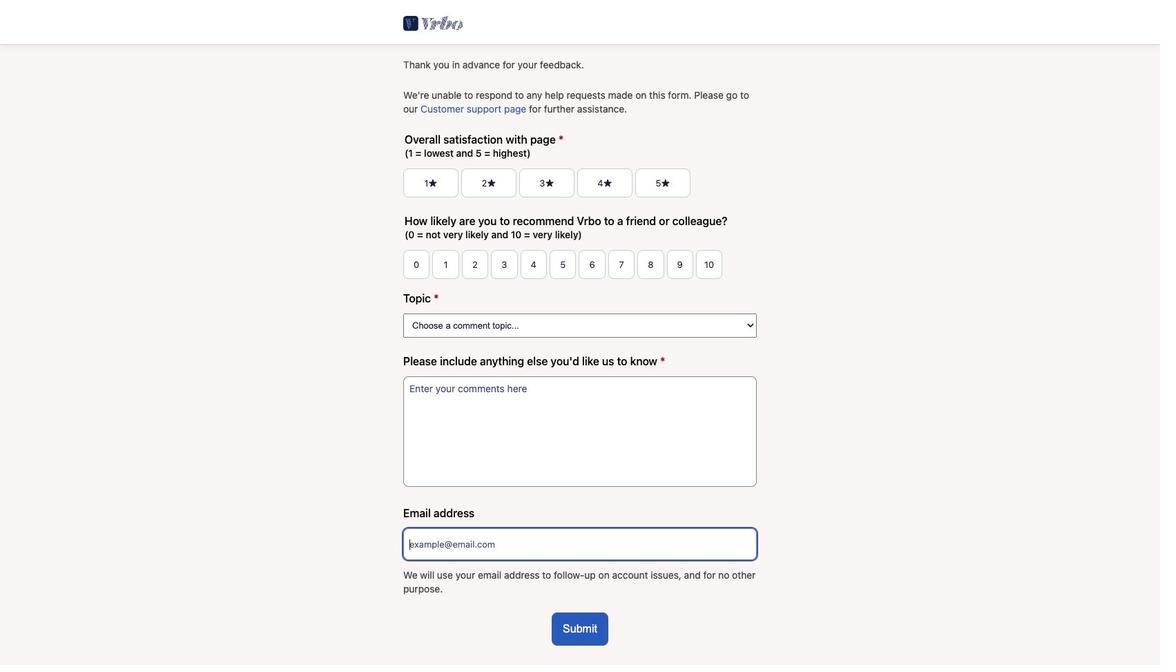 Task type: describe. For each thing, give the bounding box(es) containing it.
logo image
[[403, 14, 463, 33]]



Task type: locate. For each thing, give the bounding box(es) containing it.
example@email.com text field
[[403, 528, 757, 560]]

Enter your comments here text field
[[403, 376, 757, 487]]



